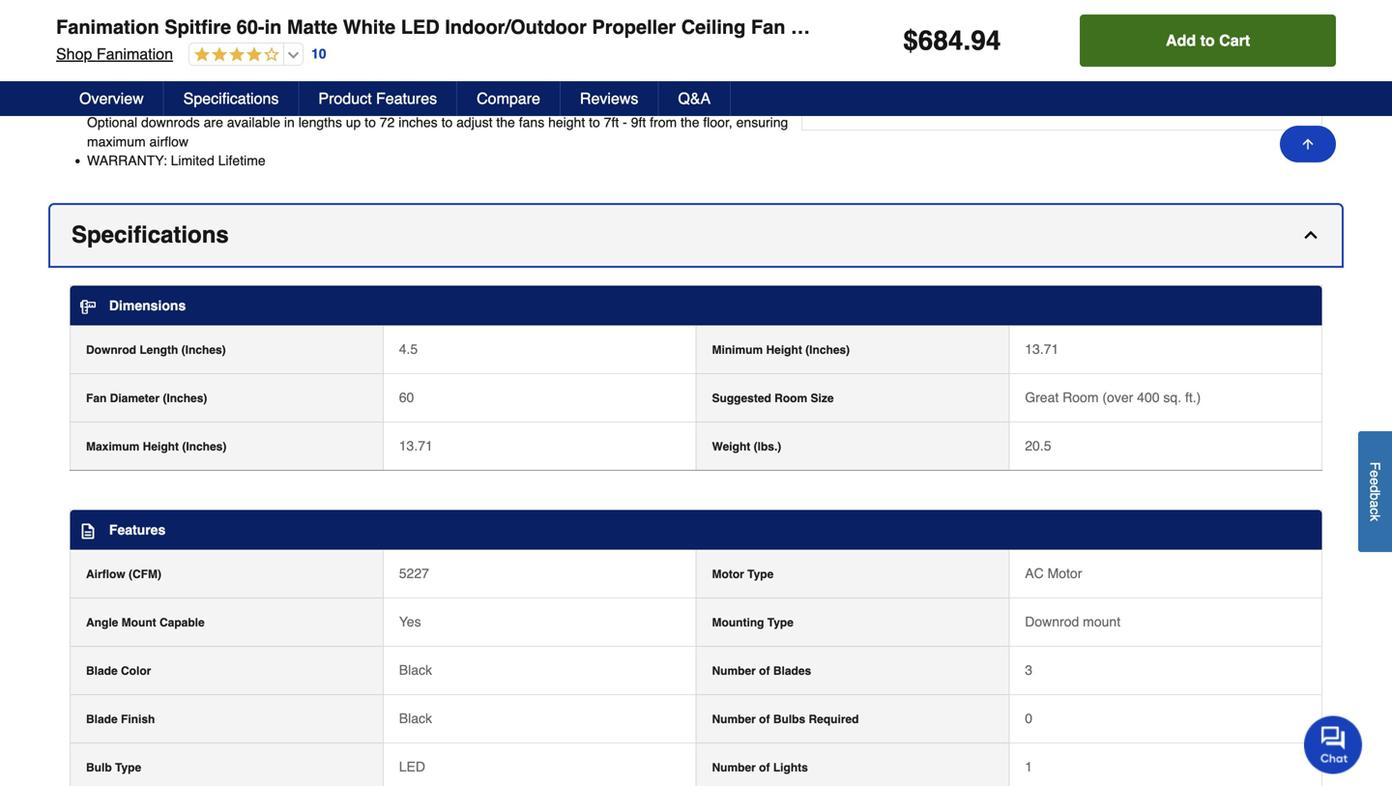 Task type: vqa. For each thing, say whether or not it's contained in the screenshot.
the top a
yes



Task type: locate. For each thing, give the bounding box(es) containing it.
(inches) up size
[[806, 343, 850, 357]]

motor up "mounting"
[[712, 568, 745, 581]]

0 vertical spatial up
[[488, 20, 503, 36]]

0 horizontal spatial fan
[[86, 392, 107, 405]]

reviews
[[580, 89, 639, 107]]

suggested
[[712, 392, 772, 405]]

0 vertical spatial number
[[712, 664, 756, 678]]

optional
[[87, 115, 137, 130]]

0 horizontal spatial fan
[[234, 1, 253, 17]]

room for suggested
[[775, 392, 808, 405]]

in left "lengths" on the top of the page
[[284, 115, 295, 130]]

downrods
[[141, 115, 200, 130]]

1 vertical spatial is
[[229, 20, 238, 36]]

with up adjust
[[442, 96, 467, 111]]

type right "mounting"
[[768, 616, 794, 630]]

pdf left "684"
[[879, 13, 906, 28]]

0 horizontal spatial or
[[274, 96, 286, 111]]

1 horizontal spatial height
[[766, 343, 803, 357]]

0 vertical spatial 3
[[492, 39, 499, 54]]

400
[[631, 20, 654, 36], [1138, 390, 1160, 405]]

a inside 'button'
[[1368, 500, 1384, 508]]

0 vertical spatial from
[[277, 39, 304, 54]]

2 20ft from the left
[[559, 20, 582, 36]]

and left 'humidity'
[[711, 1, 734, 17]]

room
[[1063, 390, 1099, 405], [775, 392, 808, 405]]

13.71 down 60
[[399, 438, 433, 454]]

(inches) right diameter on the left
[[163, 392, 207, 405]]

from up motor,
[[277, 39, 304, 54]]

13.71 up "great"
[[1025, 341, 1059, 357]]

downrod left length
[[86, 343, 136, 357]]

0 horizontal spatial large
[[294, 20, 324, 36]]

motor right ac
[[1048, 566, 1083, 581]]

0
[[1025, 711, 1033, 726]]

or right flat
[[274, 96, 286, 111]]

400 left "sq"
[[631, 20, 654, 36]]

spaces
[[539, 1, 582, 17]]

60- up 3.8 stars image on the left top of page
[[237, 16, 265, 38]]

2 e from the top
[[1368, 478, 1384, 485]]

the down included
[[497, 115, 515, 130]]

type up mounting type
[[748, 568, 774, 581]]

for up extra- at the left top of the page
[[350, 1, 366, 17]]

minimum height (inches)
[[712, 343, 850, 357]]

3
[[492, 39, 499, 54], [1025, 662, 1033, 678]]

size:
[[87, 20, 121, 36]]

0 horizontal spatial room
[[775, 392, 808, 405]]

f e e d b a c k button
[[1359, 431, 1393, 552]]

1 vertical spatial x
[[630, 96, 637, 111]]

type for ac
[[748, 568, 774, 581]]

(inches) for 4.5
[[181, 343, 226, 357]]

0 vertical spatial specifications button
[[164, 81, 299, 116]]

downrod for downrod mount
[[1025, 614, 1080, 630]]

and up sized
[[411, 1, 433, 17]]

1 vertical spatial a
[[1368, 500, 1384, 508]]

13.71
[[1025, 341, 1059, 357], [399, 438, 433, 454]]

pdf right the blade)
[[1097, 13, 1124, 28]]

is left ideal
[[229, 20, 238, 36]]

0 vertical spatial type
[[748, 568, 774, 581]]

e up d
[[1368, 470, 1384, 478]]

reversible
[[222, 58, 281, 73]]

0 vertical spatial blade
[[86, 664, 118, 678]]

f e e d b a c k
[[1368, 462, 1384, 521]]

mounting
[[712, 616, 765, 630]]

1 horizontal spatial 3
[[1025, 662, 1033, 678]]

number left lights
[[712, 761, 756, 775]]

0 horizontal spatial matte
[[139, 39, 173, 54]]

matte up 10
[[287, 16, 338, 38]]

(inches) down fan diameter (inches)
[[182, 440, 227, 454]]

height
[[766, 343, 803, 357], [143, 440, 179, 454]]

q&a button
[[659, 81, 731, 116]]

4.5-
[[640, 96, 664, 111]]

of left bulbs
[[759, 713, 770, 726]]

blade
[[86, 664, 118, 678], [86, 713, 118, 726]]

1 horizontal spatial is
[[257, 1, 266, 17]]

of
[[538, 58, 550, 73], [759, 664, 770, 678], [759, 713, 770, 726], [759, 761, 770, 775]]

0 horizontal spatial spitfire
[[165, 16, 231, 38]]

in left blade
[[144, 20, 155, 36]]

(inches) right length
[[181, 343, 226, 357]]

blade color
[[86, 664, 151, 678]]

savings
[[87, 77, 133, 92]]

1 horizontal spatial fan
[[254, 39, 273, 54]]

2 number from the top
[[712, 713, 756, 726]]

height right "maximum"
[[143, 440, 179, 454]]

moisture
[[656, 1, 707, 17]]

60- down 'location:'
[[125, 20, 144, 36]]

a
[[211, 58, 218, 73], [1368, 500, 1384, 508]]

covered
[[487, 1, 535, 17]]

size
[[811, 392, 834, 405]]

matte down blade
[[139, 39, 173, 54]]

b
[[1368, 493, 1384, 500]]

type
[[748, 568, 774, 581], [768, 616, 794, 630], [115, 761, 141, 775]]

the up adjust
[[470, 96, 489, 111]]

0 vertical spatial is
[[257, 1, 266, 17]]

weight (lbs.)
[[712, 440, 782, 454]]

0 horizontal spatial height
[[143, 440, 179, 454]]

number
[[712, 664, 756, 678], [712, 713, 756, 726], [712, 761, 756, 775]]

3 inside the location: this ceiling fan is damp rated for indoor and outdoor covered spaces exposed to moisture and humidity size: 60-in blade span is ideal for large to extra-large sized rooms up to 20ft x 20ft or over 400 sq ft finish: matte white ceiling fan from the spitfire collection features 3 black blades savings: features a reversible motor, allowing you to switch the direction of your fan's rotation and create energy savings installation: mounts to flat or minimally sloped ceilings with the included 1-in diameter x 4.5-in length downrod - optional downrods are available in lengths up to 72 inches to adjust the fans height to 7ft - 9ft from the floor, ensuring maximum airflow warranty: limited lifetime
[[492, 39, 499, 54]]

downrod down the ac motor
[[1025, 614, 1080, 630]]

to right add
[[1201, 31, 1215, 49]]

mount
[[1083, 614, 1121, 630]]

fan up energy
[[751, 16, 786, 38]]

ceiling up span
[[192, 1, 230, 17]]

1 vertical spatial 13.71
[[399, 438, 433, 454]]

0 vertical spatial black
[[399, 662, 432, 678]]

1 vertical spatial type
[[768, 616, 794, 630]]

with left 'light'
[[791, 16, 830, 38]]

1 horizontal spatial room
[[1063, 390, 1099, 405]]

1 horizontal spatial or
[[585, 20, 597, 36]]

specifications button
[[164, 81, 299, 116], [50, 205, 1342, 266]]

1 vertical spatial features
[[376, 89, 437, 107]]

large down the rated
[[294, 20, 324, 36]]

spitfire up allowing
[[330, 39, 372, 54]]

of for 3
[[759, 664, 770, 678]]

0 vertical spatial 13.71
[[1025, 341, 1059, 357]]

is up ideal
[[257, 1, 266, 17]]

room left (over on the right
[[1063, 390, 1099, 405]]

1 blade from the top
[[86, 664, 118, 678]]

energy
[[732, 58, 774, 73]]

notes image
[[80, 523, 96, 539]]

cart
[[1220, 31, 1251, 49]]

height right minimum
[[766, 343, 803, 357]]

1 horizontal spatial spitfire
[[330, 39, 372, 54]]

specifications up dimensions
[[72, 221, 229, 248]]

fan left diameter on the left
[[86, 392, 107, 405]]

20ft up black
[[522, 20, 545, 36]]

to down collection at the left top of page
[[404, 58, 416, 73]]

0 horizontal spatial -
[[623, 115, 628, 130]]

x left 4.5-
[[630, 96, 637, 111]]

1 vertical spatial downrod
[[1025, 614, 1080, 630]]

great
[[1025, 390, 1059, 405]]

x
[[548, 20, 555, 36], [630, 96, 637, 111]]

location: this ceiling fan is damp rated for indoor and outdoor covered spaces exposed to moisture and humidity size: 60-in blade span is ideal for large to extra-large sized rooms up to 20ft x 20ft or over 400 sq ft finish: matte white ceiling fan from the spitfire collection features 3 black blades savings: features a reversible motor, allowing you to switch the direction of your fan's rotation and create energy savings installation: mounts to flat or minimally sloped ceilings with the included 1-in diameter x 4.5-in length downrod - optional downrods are available in lengths up to 72 inches to adjust the fans height to 7ft - 9ft from the floor, ensuring maximum airflow warranty: limited lifetime
[[87, 1, 789, 168]]

bulb type
[[86, 761, 141, 775]]

product features
[[319, 89, 437, 107]]

black
[[399, 662, 432, 678], [399, 711, 432, 726]]

1 number from the top
[[712, 664, 756, 678]]

and left create
[[665, 58, 687, 73]]

of left blades on the right bottom of page
[[759, 664, 770, 678]]

features down white
[[154, 58, 207, 73]]

a left reversible
[[211, 58, 218, 73]]

up down covered
[[488, 20, 503, 36]]

type for downrod
[[768, 616, 794, 630]]

1 horizontal spatial with
[[791, 16, 830, 38]]

number up number of lights
[[712, 713, 756, 726]]

x up blades
[[548, 20, 555, 36]]

400 left 'sq.'
[[1138, 390, 1160, 405]]

bulb
[[86, 761, 112, 775]]

downrod for downrod length (inches)
[[86, 343, 136, 357]]

remote
[[888, 16, 959, 38]]

- up ensuring
[[774, 96, 779, 111]]

shop
[[56, 45, 92, 63]]

1 horizontal spatial a
[[1368, 500, 1384, 508]]

height for minimum
[[766, 343, 803, 357]]

1 horizontal spatial 400
[[1138, 390, 1160, 405]]

0 horizontal spatial downrod
[[86, 343, 136, 357]]

features up inches
[[376, 89, 437, 107]]

ac motor
[[1025, 566, 1083, 581]]

2 vertical spatial type
[[115, 761, 141, 775]]

0 vertical spatial downrod
[[86, 343, 136, 357]]

1 vertical spatial fanimation
[[97, 45, 173, 63]]

1 horizontal spatial 20ft
[[559, 20, 582, 36]]

0 vertical spatial for
[[350, 1, 366, 17]]

of for 1
[[759, 761, 770, 775]]

lights
[[774, 761, 808, 775]]

0 vertical spatial led
[[401, 16, 440, 38]]

20.5
[[1025, 438, 1052, 454]]

chevron up image
[[1302, 225, 1321, 245]]

blade for 3
[[86, 664, 118, 678]]

1 vertical spatial fan
[[254, 39, 273, 54]]

from down 4.5-
[[650, 115, 677, 130]]

3 up direction
[[492, 39, 499, 54]]

fan up ideal
[[234, 1, 253, 17]]

shop fanimation
[[56, 45, 173, 63]]

e up b
[[1368, 478, 1384, 485]]

matte inside the location: this ceiling fan is damp rated for indoor and outdoor covered spaces exposed to moisture and humidity size: 60-in blade span is ideal for large to extra-large sized rooms up to 20ft x 20ft or over 400 sq ft finish: matte white ceiling fan from the spitfire collection features 3 black blades savings: features a reversible motor, allowing you to switch the direction of your fan's rotation and create energy savings installation: mounts to flat or minimally sloped ceilings with the included 1-in diameter x 4.5-in length downrod - optional downrods are available in lengths up to 72 inches to adjust the fans height to 7ft - 9ft from the floor, ensuring maximum airflow warranty: limited lifetime
[[139, 39, 173, 54]]

3 up 0
[[1025, 662, 1033, 678]]

2 blade from the top
[[86, 713, 118, 726]]

7ft
[[604, 115, 619, 130]]

0 vertical spatial x
[[548, 20, 555, 36]]

3 number from the top
[[712, 761, 756, 775]]

or left 'over'
[[585, 20, 597, 36]]

0 horizontal spatial 3
[[492, 39, 499, 54]]

(over
[[1103, 390, 1134, 405]]

1 horizontal spatial x
[[630, 96, 637, 111]]

1 horizontal spatial large
[[378, 20, 408, 36]]

0 vertical spatial matte
[[287, 16, 338, 38]]

2 black from the top
[[399, 711, 432, 726]]

1 vertical spatial from
[[650, 115, 677, 130]]

1 horizontal spatial downrod
[[1025, 614, 1080, 630]]

features inside button
[[376, 89, 437, 107]]

0 vertical spatial 400
[[631, 20, 654, 36]]

1 20ft from the left
[[522, 20, 545, 36]]

of left lights
[[759, 761, 770, 775]]

from
[[277, 39, 304, 54], [650, 115, 677, 130]]

1 vertical spatial matte
[[139, 39, 173, 54]]

up down sloped in the left top of the page
[[346, 115, 361, 130]]

large
[[294, 20, 324, 36], [378, 20, 408, 36]]

1 vertical spatial blade
[[86, 713, 118, 726]]

the down features
[[461, 58, 480, 73]]

specifications up are
[[183, 89, 279, 107]]

1 vertical spatial black
[[399, 711, 432, 726]]

fanimation up finish:
[[56, 16, 159, 38]]

led
[[401, 16, 440, 38], [399, 759, 426, 775]]

weight
[[712, 440, 751, 454]]

room left size
[[775, 392, 808, 405]]

or
[[585, 20, 597, 36], [274, 96, 286, 111]]

type right bulb at the left of the page
[[115, 761, 141, 775]]

0 vertical spatial height
[[766, 343, 803, 357]]

your
[[553, 58, 580, 73]]

fan down ideal
[[254, 39, 273, 54]]

fanimation spitfire 60-in matte white led indoor/outdoor propeller ceiling fan with light remote (3-blade)
[[56, 16, 1047, 38]]

1 horizontal spatial fan
[[751, 16, 786, 38]]

sized
[[411, 20, 443, 36]]

to right exposed
[[640, 1, 652, 17]]

0 vertical spatial or
[[585, 20, 597, 36]]

0 vertical spatial features
[[154, 58, 207, 73]]

0 horizontal spatial up
[[346, 115, 361, 130]]

0 vertical spatial spitfire
[[165, 16, 231, 38]]

1 black from the top
[[399, 662, 432, 678]]

features up (cfm)
[[109, 522, 166, 538]]

downrod mount
[[1025, 614, 1121, 630]]

60
[[399, 390, 414, 405]]

0 horizontal spatial motor
[[712, 568, 745, 581]]

for down damp
[[274, 20, 290, 36]]

0 horizontal spatial x
[[548, 20, 555, 36]]

motor
[[1048, 566, 1083, 581], [712, 568, 745, 581]]

compare button
[[458, 81, 561, 116]]

fanimation up the savings
[[97, 45, 173, 63]]

0 horizontal spatial for
[[274, 20, 290, 36]]

20ft down spaces
[[559, 20, 582, 36]]

of left 'your'
[[538, 58, 550, 73]]

ceiling
[[192, 1, 230, 17], [212, 39, 250, 54]]

0 horizontal spatial 20ft
[[522, 20, 545, 36]]

number for 3
[[712, 664, 756, 678]]

1 vertical spatial -
[[623, 115, 628, 130]]

large down indoor
[[378, 20, 408, 36]]

blade left the finish
[[86, 713, 118, 726]]

1 vertical spatial fan
[[86, 392, 107, 405]]

switch
[[419, 58, 457, 73]]

extra-
[[343, 20, 378, 36]]

spitfire up white
[[165, 16, 231, 38]]

included
[[493, 96, 543, 111]]

blade left color
[[86, 664, 118, 678]]

- left 9ft on the left
[[623, 115, 628, 130]]

1 vertical spatial with
[[442, 96, 467, 111]]

0 horizontal spatial 400
[[631, 20, 654, 36]]

1 vertical spatial spitfire
[[330, 39, 372, 54]]

humidity
[[738, 1, 788, 17]]

1 horizontal spatial -
[[774, 96, 779, 111]]

ft
[[676, 20, 683, 36]]

airflow
[[149, 134, 189, 149]]

mounting type
[[712, 616, 794, 630]]

0 horizontal spatial with
[[442, 96, 467, 111]]

this
[[163, 1, 188, 17]]

ensuring
[[737, 115, 789, 130]]

features
[[154, 58, 207, 73], [376, 89, 437, 107], [109, 522, 166, 538]]

ceiling up reversible
[[212, 39, 250, 54]]

1 vertical spatial number
[[712, 713, 756, 726]]

1 vertical spatial height
[[143, 440, 179, 454]]

blades
[[539, 39, 578, 54]]

1 vertical spatial specifications button
[[50, 205, 1342, 266]]

bulbs
[[774, 713, 806, 726]]

0 horizontal spatial 60-
[[125, 20, 144, 36]]

number down "mounting"
[[712, 664, 756, 678]]

a up k
[[1368, 500, 1384, 508]]



Task type: describe. For each thing, give the bounding box(es) containing it.
f
[[1368, 462, 1384, 470]]

2 horizontal spatial and
[[711, 1, 734, 17]]

minimum
[[712, 343, 763, 357]]

with inside the location: this ceiling fan is damp rated for indoor and outdoor covered spaces exposed to moisture and humidity size: 60-in blade span is ideal for large to extra-large sized rooms up to 20ft x 20ft or over 400 sq ft finish: matte white ceiling fan from the spitfire collection features 3 black blades savings: features a reversible motor, allowing you to switch the direction of your fan's rotation and create energy savings installation: mounts to flat or minimally sloped ceilings with the included 1-in diameter x 4.5-in length downrod - optional downrods are available in lengths up to 72 inches to adjust the fans height to 7ft - 9ft from the floor, ensuring maximum airflow warranty: limited lifetime
[[442, 96, 467, 111]]

ft.)
[[1186, 390, 1202, 405]]

create
[[691, 58, 729, 73]]

fans
[[519, 115, 545, 130]]

color
[[121, 664, 151, 678]]

in up reversible
[[265, 16, 282, 38]]

mounts
[[189, 96, 233, 111]]

to left 7ft
[[589, 115, 600, 130]]

motor,
[[285, 58, 322, 73]]

(inches) for 60
[[163, 392, 207, 405]]

1 horizontal spatial for
[[350, 1, 366, 17]]

in up the height
[[559, 96, 570, 111]]

1 horizontal spatial and
[[665, 58, 687, 73]]

rotation
[[616, 58, 661, 73]]

spitfire inside the location: this ceiling fan is damp rated for indoor and outdoor covered spaces exposed to moisture and humidity size: 60-in blade span is ideal for large to extra-large sized rooms up to 20ft x 20ft or over 400 sq ft finish: matte white ceiling fan from the spitfire collection features 3 black blades savings: features a reversible motor, allowing you to switch the direction of your fan's rotation and create energy savings installation: mounts to flat or minimally sloped ceilings with the included 1-in diameter x 4.5-in length downrod - optional downrods are available in lengths up to 72 inches to adjust the fans height to 7ft - 9ft from the floor, ensuring maximum airflow warranty: limited lifetime
[[330, 39, 372, 54]]

1 vertical spatial 3
[[1025, 662, 1033, 678]]

0 horizontal spatial and
[[411, 1, 433, 17]]

required
[[809, 713, 859, 726]]

features
[[439, 39, 488, 54]]

1
[[1025, 759, 1033, 775]]

ceilings
[[394, 96, 439, 111]]

number of lights
[[712, 761, 808, 775]]

number for 0
[[712, 713, 756, 726]]

1 horizontal spatial matte
[[287, 16, 338, 38]]

arrow up image
[[1301, 136, 1316, 152]]

motor type
[[712, 568, 774, 581]]

great room (over 400 sq. ft.)
[[1025, 390, 1202, 405]]

black for 3
[[399, 662, 432, 678]]

finish:
[[87, 39, 135, 54]]

propeller
[[592, 16, 676, 38]]

to down the rated
[[328, 20, 339, 36]]

to left flat
[[237, 96, 248, 111]]

height for maximum
[[143, 440, 179, 454]]

1 horizontal spatial 13.71
[[1025, 341, 1059, 357]]

add to cart button
[[1081, 15, 1337, 67]]

the up motor,
[[308, 39, 326, 54]]

72
[[380, 115, 395, 130]]

reviews button
[[561, 81, 659, 116]]

to inside button
[[1201, 31, 1215, 49]]

maximum
[[86, 440, 140, 454]]

to left adjust
[[442, 115, 453, 130]]

rooms
[[447, 20, 484, 36]]

add to cart
[[1166, 31, 1251, 49]]

400 inside the location: this ceiling fan is damp rated for indoor and outdoor covered spaces exposed to moisture and humidity size: 60-in blade span is ideal for large to extra-large sized rooms up to 20ft x 20ft or over 400 sq ft finish: matte white ceiling fan from the spitfire collection features 3 black blades savings: features a reversible motor, allowing you to switch the direction of your fan's rotation and create energy savings installation: mounts to flat or minimally sloped ceilings with the included 1-in diameter x 4.5-in length downrod - optional downrods are available in lengths up to 72 inches to adjust the fans height to 7ft - 9ft from the floor, ensuring maximum airflow warranty: limited lifetime
[[631, 20, 654, 36]]

ideal
[[242, 20, 271, 36]]

chat invite button image
[[1305, 715, 1364, 774]]

to down covered
[[507, 20, 518, 36]]

2 large from the left
[[378, 20, 408, 36]]

span
[[195, 20, 225, 36]]

number of blades
[[712, 664, 812, 678]]

60- inside the location: this ceiling fan is damp rated for indoor and outdoor covered spaces exposed to moisture and humidity size: 60-in blade span is ideal for large to extra-large sized rooms up to 20ft x 20ft or over 400 sq ft finish: matte white ceiling fan from the spitfire collection features 3 black blades savings: features a reversible motor, allowing you to switch the direction of your fan's rotation and create energy savings installation: mounts to flat or minimally sloped ceilings with the included 1-in diameter x 4.5-in length downrod - optional downrods are available in lengths up to 72 inches to adjust the fans height to 7ft - 9ft from the floor, ensuring maximum airflow warranty: limited lifetime
[[125, 20, 144, 36]]

1 horizontal spatial 60-
[[237, 16, 265, 38]]

mount
[[122, 616, 156, 630]]

1 horizontal spatial up
[[488, 20, 503, 36]]

white
[[177, 39, 208, 54]]

features inside the location: this ceiling fan is damp rated for indoor and outdoor covered spaces exposed to moisture and humidity size: 60-in blade span is ideal for large to extra-large sized rooms up to 20ft x 20ft or over 400 sq ft finish: matte white ceiling fan from the spitfire collection features 3 black blades savings: features a reversible motor, allowing you to switch the direction of your fan's rotation and create energy savings installation: mounts to flat or minimally sloped ceilings with the included 1-in diameter x 4.5-in length downrod - optional downrods are available in lengths up to 72 inches to adjust the fans height to 7ft - 9ft from the floor, ensuring maximum airflow warranty: limited lifetime
[[154, 58, 207, 73]]

sq.
[[1164, 390, 1182, 405]]

9ft
[[631, 115, 646, 130]]

$
[[904, 25, 919, 56]]

(inches) for 13.71
[[182, 440, 227, 454]]

downrod
[[719, 96, 771, 111]]

1 large from the left
[[294, 20, 324, 36]]

1 vertical spatial 400
[[1138, 390, 1160, 405]]

to left 72 at the left top of page
[[365, 115, 376, 130]]

rated
[[310, 1, 346, 17]]

94
[[971, 25, 1001, 56]]

direction
[[483, 58, 535, 73]]

3.8 stars image
[[190, 46, 279, 64]]

diameter
[[110, 392, 160, 405]]

product
[[319, 89, 372, 107]]

blade)
[[988, 16, 1047, 38]]

yes
[[399, 614, 421, 630]]

(3-
[[964, 16, 988, 38]]

black for 0
[[399, 711, 432, 726]]

lifetime
[[218, 153, 266, 168]]

1 horizontal spatial motor
[[1048, 566, 1083, 581]]

0 horizontal spatial is
[[229, 20, 238, 36]]

of inside the location: this ceiling fan is damp rated for indoor and outdoor covered spaces exposed to moisture and humidity size: 60-in blade span is ideal for large to extra-large sized rooms up to 20ft x 20ft or over 400 sq ft finish: matte white ceiling fan from the spitfire collection features 3 black blades savings: features a reversible motor, allowing you to switch the direction of your fan's rotation and create energy savings installation: mounts to flat or minimally sloped ceilings with the included 1-in diameter x 4.5-in length downrod - optional downrods are available in lengths up to 72 inches to adjust the fans height to 7ft - 9ft from the floor, ensuring maximum airflow warranty: limited lifetime
[[538, 58, 550, 73]]

maximum height (inches)
[[86, 440, 227, 454]]

1 vertical spatial for
[[274, 20, 290, 36]]

ac
[[1025, 566, 1044, 581]]

684
[[919, 25, 964, 56]]

1 vertical spatial specifications
[[72, 221, 229, 248]]

a inside the location: this ceiling fan is damp rated for indoor and outdoor covered spaces exposed to moisture and humidity size: 60-in blade span is ideal for large to extra-large sized rooms up to 20ft x 20ft or over 400 sq ft finish: matte white ceiling fan from the spitfire collection features 3 black blades savings: features a reversible motor, allowing you to switch the direction of your fan's rotation and create energy savings installation: mounts to flat or minimally sloped ceilings with the included 1-in diameter x 4.5-in length downrod - optional downrods are available in lengths up to 72 inches to adjust the fans height to 7ft - 9ft from the floor, ensuring maximum airflow warranty: limited lifetime
[[211, 58, 218, 73]]

dimensions
[[109, 298, 186, 313]]

sq
[[658, 20, 672, 36]]

outdoor
[[437, 1, 483, 17]]

$ 684 . 94
[[904, 25, 1001, 56]]

indoor/outdoor
[[445, 16, 587, 38]]

1 vertical spatial up
[[346, 115, 361, 130]]

indoor
[[369, 1, 407, 17]]

of for 0
[[759, 713, 770, 726]]

available
[[227, 115, 280, 130]]

the down length
[[681, 115, 700, 130]]

capable
[[160, 616, 205, 630]]

1 e from the top
[[1368, 470, 1384, 478]]

2 vertical spatial features
[[109, 522, 166, 538]]

location:
[[87, 1, 159, 17]]

0 vertical spatial ceiling
[[192, 1, 230, 17]]

0 vertical spatial specifications
[[183, 89, 279, 107]]

finish
[[121, 713, 155, 726]]

airflow (cfm)
[[86, 568, 162, 581]]

0 horizontal spatial 13.71
[[399, 438, 433, 454]]

number for 1
[[712, 761, 756, 775]]

pdf down $
[[879, 81, 906, 97]]

ceiling
[[682, 16, 746, 38]]

0 horizontal spatial from
[[277, 39, 304, 54]]

product features button
[[299, 81, 458, 116]]

black
[[503, 39, 535, 54]]

blades
[[774, 664, 812, 678]]

1 vertical spatial or
[[274, 96, 286, 111]]

collection
[[376, 39, 435, 54]]

.
[[964, 25, 971, 56]]

maximum
[[87, 134, 146, 149]]

angle mount capable
[[86, 616, 205, 630]]

0 vertical spatial with
[[791, 16, 830, 38]]

blade for 0
[[86, 713, 118, 726]]

c
[[1368, 508, 1384, 515]]

0 vertical spatial fanimation
[[56, 16, 159, 38]]

dimensions image
[[80, 299, 96, 315]]

minimally
[[290, 96, 346, 111]]

exposed
[[586, 1, 637, 17]]

length
[[678, 96, 715, 111]]

damp
[[270, 1, 306, 17]]

1 vertical spatial led
[[399, 759, 426, 775]]

0 vertical spatial fan
[[234, 1, 253, 17]]

savings:
[[87, 58, 150, 73]]

0 vertical spatial fan
[[751, 16, 786, 38]]

blade
[[159, 20, 192, 36]]

white
[[343, 16, 396, 38]]

add
[[1166, 31, 1197, 49]]

0 vertical spatial -
[[774, 96, 779, 111]]

1 horizontal spatial from
[[650, 115, 677, 130]]

fan's
[[584, 58, 612, 73]]

room for great
[[1063, 390, 1099, 405]]

lengths
[[299, 115, 342, 130]]

in left q&a
[[664, 96, 674, 111]]

adjust
[[457, 115, 493, 130]]

1 vertical spatial ceiling
[[212, 39, 250, 54]]

angle
[[86, 616, 118, 630]]



